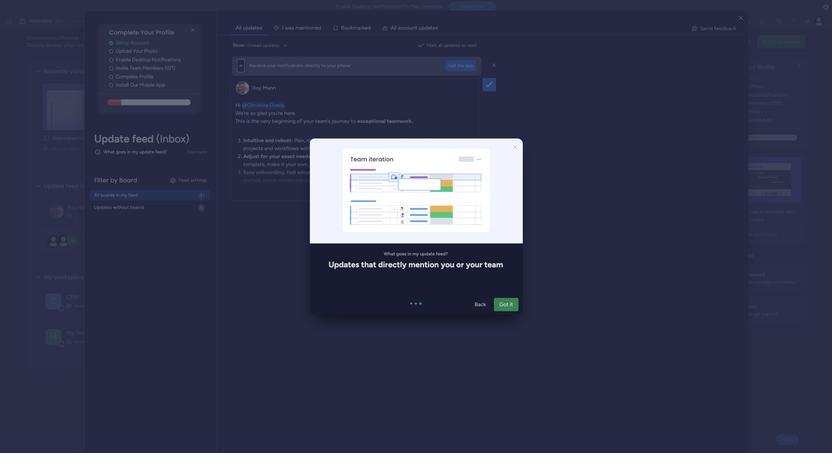 Task type: describe. For each thing, give the bounding box(es) containing it.
m for e
[[296, 25, 300, 31]]

my down types
[[361, 146, 367, 151]]

see for see plans
[[76, 18, 84, 24]]

boards,
[[92, 42, 110, 48]]

your inside you don't have to be a techie to feel confident in getting started, which makes onboarding anyone in your team as simple as using their phone.
[[347, 177, 358, 183]]

back
[[474, 301, 486, 308]]

enable for enable now!
[[460, 4, 473, 9]]

your inside hi @christina overa , we're so glad you're here. this is the very beginning of your team's journey to exceptional teamwork.
[[303, 118, 314, 124]]

filter
[[94, 176, 109, 184]]

1 vertical spatial workspaces
[[54, 274, 87, 281]]

and down intuitive and robust:
[[264, 145, 273, 151]]

all for all updates
[[236, 25, 242, 31]]

0 horizontal spatial for
[[261, 153, 268, 159]]

your inside what goes in my update feed? updates that directly mention you or your team
[[466, 260, 482, 269]]

complete profile link for invite team members (0/1) link related to upload your photo link corresponding to the rightmost install our mobile app link
[[722, 108, 805, 116]]

complete your profile for upload your photo link related to topmost install our mobile app link
[[109, 28, 174, 37]]

and left track
[[327, 137, 336, 143]]

good morning, christina! quickly access your recent boards, inbox and workspaces
[[27, 35, 165, 48]]

adjust
[[243, 153, 259, 159]]

lottie animation image
[[309, 139, 522, 243]]

your up make
[[269, 153, 280, 159]]

1 horizontal spatial as
[[396, 177, 401, 183]]

got
[[499, 301, 508, 308]]

account for setup account upload your photo enable desktop notifications invite team members (0/1) complete profile install our mobile app
[[737, 75, 756, 81]]

got it button
[[494, 298, 518, 311]]

can
[[415, 153, 423, 159]]

getting
[[732, 272, 749, 278]]

my right close my workspaces icon
[[44, 274, 52, 281]]

in up phone. on the top right of the page
[[433, 169, 438, 175]]

team's
[[315, 118, 330, 124]]

feedback for give feedback
[[730, 39, 751, 45]]

d for i w a s m e n t i o n e d
[[318, 25, 321, 31]]

a up building
[[351, 153, 354, 159]]

started,
[[243, 177, 261, 183]]

my up 'settings'
[[199, 146, 205, 151]]

,
[[284, 102, 285, 108]]

work,
[[378, 137, 390, 143]]

team inside setup account upload your photo enable desktop notifications invite team members (0/1) complete profile install our mobile app
[[736, 100, 748, 106]]

more for see more
[[196, 149, 207, 155]]

read more
[[338, 191, 364, 197]]

notifications for enable desktop notifications
[[152, 57, 181, 63]]

complete profile
[[116, 74, 153, 80]]

is
[[246, 118, 250, 124]]

my down retrospectives
[[82, 146, 88, 151]]

d for a l l a c c o u n t u p d a t e s
[[425, 25, 428, 31]]

enable for enable desktop notifications on this computer
[[336, 4, 351, 10]]

2 > from the left
[[102, 146, 105, 151]]

0 vertical spatial crm
[[66, 294, 79, 301]]

notifications for enable desktop notifications on this computer
[[372, 4, 401, 10]]

goes for what goes in my update feed?
[[116, 149, 126, 155]]

by
[[110, 176, 118, 184]]

1 horizontal spatial crm
[[106, 303, 117, 309]]

get inside help center learn and get support
[[754, 311, 761, 317]]

1 for in
[[200, 193, 202, 199]]

complex
[[435, 137, 455, 143]]

ease.
[[312, 145, 324, 151]]

a right p
[[428, 25, 431, 31]]

see plans button
[[67, 16, 99, 26]]

mobile inside setup account upload your photo enable desktop notifications invite team members (0/1) complete profile install our mobile app
[[746, 117, 761, 123]]

feed settings button
[[167, 175, 210, 186]]

my left see more
[[175, 146, 181, 151]]

you don't have to be a techie to feel confident in getting started, which makes onboarding anyone in your team as simple as using their phone.
[[243, 169, 456, 183]]

works
[[783, 279, 795, 285]]

of inside hi @christina overa , we're so glad you're here. this is the very beginning of your team's journey to exceptional teamwork.
[[297, 118, 302, 124]]

feed? for what goes in my update feed? updates that directly mention you or your team
[[436, 251, 448, 257]]

0 horizontal spatial update
[[44, 182, 64, 190]]

in inside boost your workflow in minutes with ready-made templates
[[760, 209, 764, 215]]

desktop inside setup account upload your photo enable desktop notifications invite team members (0/1) complete profile install our mobile app
[[739, 92, 757, 98]]

monday left "sales"
[[74, 303, 92, 309]]

my team
[[66, 329, 90, 337]]

a right i
[[289, 25, 292, 31]]

0 vertical spatial roy
[[252, 85, 261, 91]]

0 horizontal spatial mann
[[77, 205, 90, 211]]

workspace image for my team
[[46, 329, 61, 345]]

1 vertical spatial dapulse x slim image
[[513, 144, 517, 151]]

and left the robust:
[[265, 137, 274, 143]]

jumpstart
[[411, 161, 434, 167]]

apps image
[[759, 18, 766, 25]]

the inside it all starts with a customizable board. you can pick a ready-made template, make it your own, and choose the building blocks needed to jumpstart your work.
[[339, 161, 347, 167]]

1 horizontal spatial roy mann
[[252, 85, 276, 91]]

the inside hi @christina overa , we're so glad you're here. this is the very beginning of your team's journey to exceptional teamwork.
[[251, 118, 259, 124]]

1 vertical spatial lottie animation element
[[309, 139, 522, 243]]

4 e from the left
[[433, 25, 436, 31]]

quickly
[[27, 42, 45, 48]]

0 vertical spatial learn
[[706, 253, 719, 259]]

invite team members (0/1)
[[116, 65, 175, 71]]

main
[[393, 294, 406, 301]]

you inside it all starts with a customizable board. you can pick a ready-made template, make it your own, and choose the building blocks needed to jumpstart your work.
[[404, 153, 413, 159]]

my for what goes in my update feed?
[[132, 149, 138, 155]]

app inside setup account upload your photo enable desktop notifications invite team members (0/1) complete profile install our mobile app
[[763, 117, 772, 123]]

m
[[50, 332, 57, 342]]

v2 bolt switch image
[[763, 38, 767, 45]]

mark all updates as read button
[[415, 40, 479, 51]]

our inside setup account upload your photo enable desktop notifications invite team members (0/1) complete profile install our mobile app
[[737, 117, 745, 123]]

0 vertical spatial 1
[[105, 183, 106, 189]]

select product image
[[6, 18, 13, 25]]

circle o image for invite team members (0/1)
[[109, 66, 113, 71]]

add to favorites image for tasks
[[392, 135, 399, 141]]

in up board
[[127, 149, 131, 155]]

setup account
[[116, 40, 149, 46]]

enable desktop notifications link for dapulse x slim icon related to upload your photo link corresponding to the rightmost install our mobile app link
[[722, 91, 805, 99]]

the inside button
[[457, 63, 464, 68]]

here.
[[284, 110, 296, 116]]

upload inside setup account upload your photo enable desktop notifications invite team members (0/1) complete profile install our mobile app
[[722, 83, 738, 89]]

template,
[[243, 161, 266, 167]]

notifications
[[277, 63, 303, 68]]

all for show
[[366, 166, 371, 171]]

with inside plan, manage and track all types of work, even for the most complex projects and workflows with ease.
[[300, 145, 310, 151]]

work.
[[447, 161, 460, 167]]

inbox
[[111, 42, 125, 48]]

a right pick
[[436, 153, 438, 159]]

explore templates
[[734, 231, 777, 237]]

2 c from the left
[[404, 25, 406, 31]]

choose
[[320, 161, 338, 167]]

0 horizontal spatial get
[[725, 253, 733, 259]]

what goes in my update feed? updates that directly mention you or your team
[[328, 251, 503, 269]]

most
[[422, 137, 434, 143]]

minutes
[[766, 209, 785, 215]]

my for what goes in my update feed? updates that directly mention you or your team
[[412, 251, 419, 257]]

pick
[[424, 153, 434, 159]]

1 horizontal spatial install our mobile app link
[[722, 117, 805, 124]]

updates inside tab list
[[243, 25, 262, 31]]

types
[[357, 137, 370, 143]]

monday up the morning,
[[30, 17, 52, 25]]

help image
[[790, 18, 797, 25]]

feedback for send feedback
[[714, 25, 736, 32]]

1 k from the left
[[351, 25, 353, 31]]

a right the "a"
[[398, 25, 401, 31]]

a
[[391, 25, 394, 31]]

0 horizontal spatial roy
[[67, 205, 76, 211]]

this inside hi @christina overa , we're so glad you're here. this is the very beginning of your team's journey to exceptional teamwork.
[[235, 118, 245, 124]]

made inside it all starts with a customizable board. you can pick a ready-made template, make it your own, and choose the building blocks needed to jumpstart your work.
[[455, 153, 468, 159]]

your inside good morning, christina! quickly access your recent boards, inbox and workspaces
[[64, 42, 74, 48]]

desktop for enable desktop notifications
[[132, 57, 151, 63]]

complete for dapulse x slim icon related to upload your photo link related to topmost install our mobile app link
[[109, 28, 139, 37]]

in down don't
[[342, 177, 346, 183]]

enable inside setup account upload your photo enable desktop notifications invite team members (0/1) complete profile install our mobile app
[[722, 92, 737, 98]]

to left the phone
[[321, 63, 326, 68]]

all for all boards in my feed
[[94, 192, 99, 198]]

easy onboarding, fast adoption:
[[243, 169, 321, 175]]

1 horizontal spatial boards
[[130, 205, 144, 210]]

my for all boards in my feed
[[121, 192, 127, 198]]

0 vertical spatial lottie animation element
[[518, 29, 705, 54]]

dapulse x slim image for upload your photo link related to topmost install our mobile app link
[[189, 26, 197, 34]]

8 > from the left
[[381, 146, 384, 151]]

add to favorites image
[[299, 135, 306, 141]]

@christina overa link
[[242, 100, 284, 109]]

0 vertical spatial update feed (inbox)
[[94, 132, 189, 145]]

circle o image for enable
[[109, 57, 113, 62]]

0 vertical spatial install our mobile app link
[[109, 81, 199, 89]]

0 horizontal spatial our
[[130, 82, 138, 88]]

4 scrum from the left
[[392, 146, 405, 151]]

christina overa image
[[813, 16, 824, 27]]

1 vertical spatial feed
[[65, 182, 78, 190]]

phone.
[[429, 177, 445, 183]]

exceptional
[[357, 118, 386, 124]]

profile inside setup account upload your photo enable desktop notifications invite team members (0/1) complete profile install our mobile app
[[746, 109, 760, 115]]

all for mark
[[438, 43, 442, 48]]

monday down track
[[330, 146, 347, 151]]

0 vertical spatial update
[[94, 132, 129, 145]]

0 horizontal spatial directly
[[305, 63, 320, 68]]

queue
[[159, 135, 175, 141]]

goes for what goes in my update feed? updates that directly mention you or your team
[[396, 251, 406, 257]]

invite inside setup account upload your photo enable desktop notifications invite team members (0/1) complete profile install our mobile app
[[722, 100, 735, 106]]

your left the phone
[[327, 63, 336, 68]]

my down plan, on the left of the page
[[292, 146, 298, 151]]

setup for setup account upload your photo enable desktop notifications invite team members (0/1) complete profile install our mobile app
[[722, 75, 736, 81]]

templates inside explore templates button
[[753, 231, 777, 237]]

monday down my team on the bottom left of the page
[[74, 339, 92, 345]]

dapulse close image
[[823, 4, 829, 11]]

complete your profile for upload your photo link corresponding to the rightmost install our mobile app link
[[716, 64, 775, 71]]

app
[[465, 63, 473, 68]]

0 horizontal spatial photo
[[144, 48, 158, 54]]

monday down retrospectives
[[51, 146, 68, 151]]

enable for enable desktop notifications
[[116, 57, 131, 63]]

2 t from the left
[[415, 25, 417, 31]]

boost your workflow in minutes with ready-made templates
[[710, 209, 796, 223]]

6 > from the left
[[288, 146, 291, 151]]

back button
[[469, 298, 491, 311]]

3 e from the left
[[365, 25, 368, 31]]

w
[[285, 25, 289, 31]]

my right m at bottom left
[[66, 329, 74, 337]]

m for a
[[353, 25, 358, 31]]

search everything image
[[776, 18, 782, 25]]

help for help center learn and get support
[[732, 304, 742, 309]]

made inside boost your workflow in minutes with ready-made templates
[[725, 217, 739, 223]]

0 horizontal spatial app
[[156, 82, 165, 88]]

explore
[[734, 231, 752, 237]]

0 vertical spatial (0/1)
[[165, 65, 175, 71]]

monday down bugs
[[144, 146, 161, 151]]

1 vertical spatial update feed (inbox)
[[44, 182, 99, 190]]

complete inside setup account upload your photo enable desktop notifications invite team members (0/1) complete profile install our mobile app
[[722, 109, 745, 115]]

got it
[[499, 301, 513, 308]]

that
[[361, 260, 376, 269]]

in inside what goes in my update feed? updates that directly mention you or your team
[[407, 251, 411, 257]]

blocks
[[368, 161, 384, 167]]

phone
[[337, 63, 351, 68]]

christina!
[[59, 35, 79, 41]]

circle o image for upload
[[109, 49, 113, 54]]

0 horizontal spatial as
[[373, 177, 378, 183]]

help center learn and get support
[[732, 304, 778, 317]]

1 image
[[735, 14, 741, 21]]

monday dev > my team > my scrum team for bugs queue
[[144, 146, 231, 151]]

workflows
[[274, 145, 299, 151]]

fast
[[287, 169, 296, 175]]

1 l from the left
[[394, 25, 395, 31]]

my down work, on the top
[[385, 146, 391, 151]]

monday up adjust
[[237, 146, 254, 151]]

quick search
[[769, 38, 800, 45]]

inspired
[[735, 253, 754, 259]]

it all starts with a customizable board. you can pick a ready-made template, make it your own, and choose the building blocks needed to jumpstart your work.
[[243, 153, 468, 167]]

dapulse x slim image for upload your photo link corresponding to the rightmost install our mobile app link
[[796, 61, 804, 69]]

good
[[27, 35, 38, 41]]

to inside it all starts with a customizable board. you can pick a ready-made template, make it your own, and choose the building blocks needed to jumpstart your work.
[[404, 161, 409, 167]]

get the app
[[448, 63, 473, 68]]

retrospectives
[[52, 135, 89, 141]]

0 vertical spatial feed
[[132, 132, 154, 145]]

setup account upload your photo enable desktop notifications invite team members (0/1) complete profile install our mobile app
[[722, 75, 788, 123]]

5 > from the left
[[264, 146, 267, 151]]

workspace image for crm
[[46, 293, 61, 309]]

be
[[365, 169, 371, 175]]

2 o from the left
[[344, 25, 347, 31]]

of inside plan, manage and track all types of work, even for the most complex projects and workflows with ease.
[[371, 137, 376, 143]]

projects
[[243, 145, 263, 151]]

board.
[[388, 153, 403, 159]]

complete profile link for invite team members (0/1) link related to upload your photo link related to topmost install our mobile app link
[[109, 73, 199, 80]]

get the app button
[[446, 60, 476, 71]]

your right the receive
[[267, 63, 276, 68]]

on
[[402, 4, 409, 10]]

0 vertical spatial monday dev
[[30, 17, 63, 25]]

it inside button
[[510, 301, 513, 308]]

1 s from the left
[[292, 25, 294, 31]]

overa
[[270, 102, 284, 108]]

plans
[[85, 18, 96, 24]]

even
[[392, 137, 403, 143]]

0 vertical spatial install
[[116, 82, 129, 88]]

3 n from the left
[[412, 25, 415, 31]]

enable desktop notifications on this computer
[[336, 4, 443, 10]]

4 o from the left
[[406, 25, 409, 31]]

r
[[360, 25, 362, 31]]

templates inside boost your workflow in minutes with ready-made templates
[[740, 217, 764, 223]]

show all button
[[351, 163, 374, 174]]

to left be
[[358, 169, 364, 175]]

0 horizontal spatial upload
[[116, 48, 132, 54]]

invite team members (0/1) link for upload your photo link corresponding to the rightmost install our mobile app link
[[722, 100, 805, 107]]

all updates link
[[230, 22, 268, 34]]

in up updates without boards
[[116, 192, 120, 198]]

don't
[[333, 169, 345, 175]]

0 horizontal spatial updates
[[94, 205, 112, 210]]

2 e from the left
[[315, 25, 318, 31]]

needs:
[[296, 153, 312, 159]]

0 vertical spatial this
[[410, 4, 419, 10]]

p
[[422, 25, 425, 31]]

1 vertical spatial monday dev
[[74, 339, 102, 345]]

1 horizontal spatial mann
[[263, 85, 276, 91]]

1 e from the left
[[300, 25, 303, 31]]

0 horizontal spatial dapulse x slim image
[[492, 62, 496, 68]]

0 vertical spatial (inbox)
[[156, 132, 189, 145]]



Task type: locate. For each thing, give the bounding box(es) containing it.
circle o image left the complete profile
[[109, 74, 113, 79]]

3 monday dev > my team > my scrum team from the left
[[237, 146, 324, 151]]

onboarding
[[295, 177, 322, 183]]

2 workspace image from the top
[[46, 329, 61, 345]]

1 horizontal spatial workspaces
[[136, 42, 165, 48]]

1 vertical spatial feed?
[[436, 251, 448, 257]]

1 horizontal spatial updates
[[444, 43, 460, 48]]

crm right "sales"
[[106, 303, 117, 309]]

it up easy onboarding, fast adoption:
[[281, 161, 284, 167]]

templates
[[740, 217, 764, 223], [753, 231, 777, 237]]

1 circle o image from the top
[[109, 66, 113, 71]]

for inside plan, manage and track all types of work, even for the most complex projects and workflows with ease.
[[404, 137, 411, 143]]

the left most
[[412, 137, 420, 143]]

quick search button
[[758, 35, 805, 48]]

upload your photo link for the rightmost install our mobile app link
[[722, 83, 805, 90]]

d up the mark
[[425, 25, 428, 31]]

2 l from the left
[[395, 25, 397, 31]]

0 horizontal spatial crm
[[66, 294, 79, 301]]

circle o image
[[109, 66, 113, 71], [109, 74, 113, 79]]

with right the minutes
[[786, 209, 796, 215]]

all right show
[[366, 166, 371, 171]]

> down intuitive and robust:
[[264, 146, 267, 151]]

ready- up work.
[[440, 153, 455, 159]]

roy mann image
[[50, 205, 63, 218]]

account for setup account
[[130, 40, 149, 46]]

all
[[438, 43, 442, 48], [350, 137, 355, 143], [318, 153, 323, 159], [366, 166, 371, 171]]

0 horizontal spatial roy mann
[[67, 205, 90, 211]]

0 horizontal spatial ready-
[[440, 153, 455, 159]]

0 vertical spatial roy mann
[[252, 85, 276, 91]]

0 vertical spatial members
[[143, 65, 163, 71]]

bugs queue
[[146, 135, 175, 141]]

my down intuitive and robust:
[[268, 146, 274, 151]]

> down retrospectives
[[78, 146, 81, 151]]

what for what goes in my update feed?
[[103, 149, 115, 155]]

u down computer
[[419, 25, 422, 31]]

update inside what goes in my update feed? updates that directly mention you or your team
[[420, 251, 435, 257]]

2 horizontal spatial n
[[412, 25, 415, 31]]

dapulse x slim image
[[492, 62, 496, 68], [513, 144, 517, 151]]

t right p
[[431, 25, 433, 31]]

2 circle o image from the top
[[109, 57, 113, 62]]

enable
[[336, 4, 351, 10], [460, 4, 473, 9], [116, 57, 131, 63], [722, 92, 737, 98]]

0 vertical spatial updates
[[94, 205, 112, 210]]

feed? inside what goes in my update feed? updates that directly mention you or your team
[[436, 251, 448, 257]]

feed? down bugs queue
[[155, 149, 167, 155]]

feedback
[[714, 25, 736, 32], [730, 39, 751, 45]]

learn for help
[[732, 311, 744, 317]]

your up fast
[[286, 161, 296, 167]]

l right the "a"
[[395, 25, 397, 31]]

1 horizontal spatial my
[[132, 149, 138, 155]]

public board image for bugs queue
[[136, 135, 143, 142]]

main workspace work management
[[393, 294, 443, 309]]

setup
[[116, 40, 129, 46], [722, 75, 736, 81]]

0 vertical spatial mann
[[263, 85, 276, 91]]

with inside it all starts with a customizable board. you can pick a ready-made template, make it your own, and choose the building blocks needed to jumpstart your work.
[[339, 153, 350, 159]]

1 c from the left
[[401, 25, 404, 31]]

team inside what goes in my update feed? updates that directly mention you or your team
[[484, 260, 503, 269]]

2 m from the left
[[353, 25, 358, 31]]

1 vertical spatial you
[[322, 169, 331, 175]]

l down enable desktop notifications on this computer
[[394, 25, 395, 31]]

learn down getting at the bottom right
[[732, 279, 744, 285]]

scrum for bugs queue
[[206, 146, 219, 151]]

and inside good morning, christina! quickly access your recent boards, inbox and workspaces
[[126, 42, 135, 48]]

0 vertical spatial of
[[297, 118, 302, 124]]

feedback inside button
[[714, 25, 736, 32]]

public board image for tasks
[[322, 135, 329, 142]]

workspaces up c
[[54, 274, 87, 281]]

1 vertical spatial circle o image
[[109, 74, 113, 79]]

made up work.
[[455, 153, 468, 159]]

(0/1)
[[165, 65, 175, 71], [771, 100, 782, 106]]

1 vertical spatial circle o image
[[109, 57, 113, 62]]

1 horizontal spatial update
[[94, 132, 129, 145]]

n left p
[[412, 25, 415, 31]]

invite members image
[[745, 18, 751, 25]]

tab list containing all updates
[[230, 21, 746, 35]]

search
[[784, 38, 800, 45]]

show
[[354, 166, 365, 171]]

ready- inside it all starts with a customizable board. you can pick a ready-made template, make it your own, and choose the building blocks needed to jumpstart your work.
[[440, 153, 455, 159]]

what inside what goes in my update feed? updates that directly mention you or your team
[[384, 251, 395, 257]]

boost
[[710, 209, 724, 215]]

2 scrum from the left
[[206, 146, 219, 151]]

lottie animation element
[[518, 29, 705, 54], [309, 139, 522, 243]]

you inside you don't have to be a techie to feel confident in getting started, which makes onboarding anyone in your team as simple as using their phone.
[[322, 169, 331, 175]]

update for what goes in my update feed?
[[139, 149, 154, 155]]

1 scrum from the left
[[113, 146, 126, 151]]

0 vertical spatial workspace image
[[46, 293, 61, 309]]

to inside hi @christina overa , we're so glad you're here. this is the very beginning of your team's journey to exceptional teamwork.
[[351, 118, 356, 124]]

1 o from the left
[[309, 25, 312, 31]]

close image
[[739, 15, 743, 20]]

enable desktop notifications
[[116, 57, 181, 63]]

the right get
[[457, 63, 464, 68]]

3 scrum from the left
[[299, 146, 312, 151]]

track
[[337, 137, 349, 143]]

the up don't
[[339, 161, 347, 167]]

0 vertical spatial invite
[[116, 65, 128, 71]]

i
[[282, 25, 284, 31]]

setup inside setup account upload your photo enable desktop notifications invite team members (0/1) complete profile install our mobile app
[[722, 75, 736, 81]]

feed down board
[[128, 192, 138, 198]]

updates inside what goes in my update feed? updates that directly mention you or your team
[[328, 260, 359, 269]]

1 horizontal spatial enable desktop notifications link
[[722, 91, 805, 99]]

e right i
[[315, 25, 318, 31]]

4 monday dev > my team > my scrum team from the left
[[330, 146, 417, 151]]

for up make
[[261, 153, 268, 159]]

goes inside what goes in my update feed? updates that directly mention you or your team
[[396, 251, 406, 257]]

more inside see more button
[[196, 149, 207, 155]]

getting started learn how monday.com works
[[732, 272, 795, 285]]

1 > from the left
[[78, 146, 81, 151]]

1 for boards
[[200, 205, 202, 211]]

2 circle o image from the top
[[109, 74, 113, 79]]

roy up @christina
[[252, 85, 261, 91]]

1 vertical spatial dapulse x slim image
[[796, 61, 804, 69]]

2 horizontal spatial t
[[431, 25, 433, 31]]

1 horizontal spatial invite
[[722, 100, 735, 106]]

update for what goes in my update feed? updates that directly mention you or your team
[[420, 251, 435, 257]]

1 horizontal spatial you
[[404, 153, 413, 159]]

2 vertical spatial feed
[[128, 192, 138, 198]]

getting
[[439, 169, 456, 175]]

1 vertical spatial updates
[[444, 43, 460, 48]]

adjust for your exact needs:
[[243, 153, 312, 159]]

a right "b"
[[358, 25, 360, 31]]

1 vertical spatial directly
[[378, 260, 406, 269]]

public board image for sprints
[[229, 135, 236, 142]]

k
[[351, 25, 353, 31], [362, 25, 365, 31]]

(inbox)
[[156, 132, 189, 145], [79, 182, 99, 190]]

1 vertical spatial complete profile link
[[722, 108, 805, 116]]

1 vertical spatial update
[[44, 182, 64, 190]]

complete for dapulse x slim icon related to upload your photo link corresponding to the rightmost install our mobile app link
[[716, 64, 742, 71]]

computer
[[421, 4, 443, 10]]

directly
[[305, 63, 320, 68], [378, 260, 406, 269]]

their
[[417, 177, 427, 183]]

1 n from the left
[[303, 25, 306, 31]]

0 vertical spatial it
[[281, 161, 284, 167]]

workspace image down my workspaces
[[46, 293, 61, 309]]

1 workspace image from the top
[[46, 293, 61, 309]]

1 vertical spatial see
[[187, 149, 195, 155]]

have
[[346, 169, 357, 175]]

1 vertical spatial notifications
[[152, 57, 181, 63]]

directly right notifications
[[305, 63, 320, 68]]

monday dev > my team > my scrum team down "queue" at the left top of page
[[144, 146, 231, 151]]

1 horizontal spatial directly
[[378, 260, 406, 269]]

3 t from the left
[[431, 25, 433, 31]]

complete for circle o icon associated with complete profile
[[116, 74, 138, 80]]

1 vertical spatial workspace image
[[46, 329, 61, 345]]

monday dev > my team > my scrum team up customizable
[[330, 146, 417, 151]]

0 vertical spatial all
[[236, 25, 242, 31]]

mobile inside install our mobile app link
[[140, 82, 155, 88]]

0 horizontal spatial of
[[297, 118, 302, 124]]

2 d from the left
[[368, 25, 371, 31]]

how
[[745, 279, 754, 285]]

3 circle o image from the top
[[109, 83, 113, 88]]

workspace image
[[46, 293, 61, 309], [46, 329, 61, 345]]

2 n from the left
[[312, 25, 315, 31]]

upload your photo link for topmost install our mobile app link
[[109, 48, 199, 55]]

my
[[82, 146, 88, 151], [106, 146, 112, 151], [175, 146, 181, 151], [199, 146, 205, 151], [268, 146, 274, 151], [292, 146, 298, 151], [361, 146, 367, 151], [385, 146, 391, 151], [44, 274, 52, 281], [66, 329, 74, 337]]

group
[[410, 302, 422, 305]]

to right journey
[[351, 118, 356, 124]]

learn down "center"
[[732, 311, 744, 317]]

this right the on
[[410, 4, 419, 10]]

you down choose
[[322, 169, 331, 175]]

3 o from the left
[[347, 25, 351, 31]]

circle o image
[[109, 49, 113, 54], [109, 57, 113, 62], [109, 83, 113, 88]]

> up filter
[[102, 146, 105, 151]]

hi
[[235, 102, 241, 108]]

desktop for enable desktop notifications on this computer
[[352, 4, 371, 10]]

1 vertical spatial photo
[[751, 83, 764, 89]]

d
[[318, 25, 321, 31], [368, 25, 371, 31], [425, 25, 428, 31]]

0 vertical spatial setup account link
[[109, 39, 199, 47]]

my up by
[[106, 146, 112, 151]]

mann up @christina overa link
[[263, 85, 276, 91]]

learn inside getting started learn how monday.com works
[[732, 279, 744, 285]]

1 t from the left
[[306, 25, 308, 31]]

0 horizontal spatial u
[[409, 25, 412, 31]]

7 > from the left
[[357, 146, 360, 151]]

a
[[289, 25, 292, 31], [358, 25, 360, 31], [398, 25, 401, 31], [428, 25, 431, 31], [351, 153, 354, 159], [436, 153, 438, 159], [372, 169, 375, 175]]

circle o image for complete profile
[[109, 74, 113, 79]]

setup for setup account
[[116, 40, 129, 46]]

invite
[[116, 65, 128, 71], [722, 100, 735, 106]]

c
[[51, 296, 56, 306]]

make
[[267, 161, 280, 167]]

1 d from the left
[[318, 25, 321, 31]]

1 public board image from the left
[[43, 135, 50, 142]]

public board image for retrospectives
[[43, 135, 50, 142]]

1 vertical spatial roy
[[67, 205, 76, 211]]

4 public board image from the left
[[322, 135, 329, 142]]

circle o image left install our mobile app
[[109, 83, 113, 88]]

my workspaces
[[44, 274, 87, 281]]

enable inside the enable now! button
[[460, 4, 473, 9]]

1 vertical spatial (inbox)
[[79, 182, 99, 190]]

see left plans
[[76, 18, 84, 24]]

0 horizontal spatial all
[[94, 192, 99, 198]]

1 horizontal spatial notifications
[[372, 4, 401, 10]]

intuitive
[[243, 137, 264, 143]]

workspaces inside good morning, christina! quickly access your recent boards, inbox and workspaces
[[136, 42, 165, 48]]

1 vertical spatial members
[[749, 100, 770, 106]]

monday dev > my team > my scrum team
[[51, 146, 138, 151], [144, 146, 231, 151], [237, 146, 324, 151], [330, 146, 417, 151]]

close my workspaces image
[[35, 273, 43, 281]]

update feed (inbox) up roy mann 'icon'
[[44, 182, 99, 190]]

mention
[[408, 260, 439, 269]]

help button
[[776, 434, 799, 445]]

team
[[129, 65, 141, 71], [736, 100, 748, 106], [89, 146, 101, 151], [182, 146, 194, 151], [275, 146, 287, 151], [369, 146, 380, 151], [76, 329, 90, 337]]

techie
[[376, 169, 391, 175]]

ready-
[[440, 153, 455, 159], [710, 217, 725, 223]]

0 vertical spatial our
[[130, 82, 138, 88]]

update up what goes in my update feed?
[[94, 132, 129, 145]]

2 vertical spatial 1
[[200, 205, 202, 211]]

0 vertical spatial notifications
[[372, 4, 401, 10]]

monday dev > my team > my scrum team for retrospectives
[[51, 146, 138, 151]]

0 vertical spatial feed?
[[155, 149, 167, 155]]

more inside read more button
[[352, 191, 364, 197]]

1 add to favorites image from the left
[[113, 135, 120, 141]]

n left i
[[303, 25, 306, 31]]

1 horizontal spatial dapulse x slim image
[[513, 144, 517, 151]]

mark
[[427, 43, 437, 48]]

all boards in my feed
[[94, 192, 138, 198]]

mann
[[263, 85, 276, 91], [77, 205, 90, 211]]

get
[[448, 63, 456, 68]]

feed left filter
[[65, 182, 78, 190]]

it right got
[[510, 301, 513, 308]]

updates inside button
[[444, 43, 460, 48]]

1 vertical spatial for
[[261, 153, 268, 159]]

see up feed settings
[[187, 149, 195, 155]]

add to favorites image up what goes in my update feed?
[[113, 135, 120, 141]]

add to favorites image for retrospectives
[[113, 135, 120, 141]]

and inside it all starts with a customizable board. you can pick a ready-made template, make it your own, and choose the building blocks needed to jumpstart your work.
[[310, 161, 319, 167]]

it inside it all starts with a customizable board. you can pick a ready-made template, make it your own, and choose the building blocks needed to jumpstart your work.
[[281, 161, 284, 167]]

help inside button
[[781, 436, 793, 443]]

the inside plan, manage and track all types of work, even for the most complex projects and workflows with ease.
[[412, 137, 420, 143]]

2 monday dev > my team > my scrum team from the left
[[144, 146, 231, 151]]

0 horizontal spatial invite
[[116, 65, 128, 71]]

e right r
[[365, 25, 368, 31]]

setup account link for dapulse x slim icon related to upload your photo link related to topmost install our mobile app link
[[109, 39, 199, 47]]

photo inside setup account upload your photo enable desktop notifications invite team members (0/1) complete profile install our mobile app
[[751, 83, 764, 89]]

of left work, on the top
[[371, 137, 376, 143]]

with inside boost your workflow in minutes with ready-made templates
[[786, 209, 796, 215]]

your left team's
[[303, 118, 314, 124]]

tasks
[[332, 135, 345, 141]]

1 horizontal spatial d
[[368, 25, 371, 31]]

0 vertical spatial complete profile link
[[109, 73, 199, 80]]

members
[[143, 65, 163, 71], [749, 100, 770, 106]]

1 vertical spatial get
[[754, 311, 761, 317]]

0 vertical spatial upload your photo link
[[109, 48, 199, 55]]

0 vertical spatial update
[[139, 149, 154, 155]]

enable desktop notifications link for dapulse x slim icon related to upload your photo link related to topmost install our mobile app link
[[109, 56, 199, 64]]

> down "queue" at the left top of page
[[171, 146, 174, 151]]

and inside help center learn and get support
[[745, 311, 752, 317]]

read
[[467, 43, 476, 48]]

notifications inside setup account upload your photo enable desktop notifications invite team members (0/1) complete profile install our mobile app
[[759, 92, 788, 98]]

ready- inside boost your workflow in minutes with ready-made templates
[[710, 217, 725, 223]]

update feed (inbox) up what goes in my update feed?
[[94, 132, 189, 145]]

1 horizontal spatial feed?
[[436, 251, 448, 257]]

1 vertical spatial learn
[[732, 279, 744, 285]]

a inside you don't have to be a techie to feel confident in getting started, which makes onboarding anyone in your team as simple as using their phone.
[[372, 169, 375, 175]]

workspaces up the enable desktop notifications
[[136, 42, 165, 48]]

monday dev up the morning,
[[30, 17, 63, 25]]

upload your photo
[[116, 48, 158, 54]]

scrum for retrospectives
[[113, 146, 126, 151]]

my up mention
[[412, 251, 419, 257]]

0 vertical spatial complete your profile
[[109, 28, 174, 37]]

to down needed
[[392, 169, 397, 175]]

(0/1) inside setup account upload your photo enable desktop notifications invite team members (0/1) complete profile install our mobile app
[[771, 100, 782, 106]]

templates image image
[[712, 157, 800, 203]]

o
[[309, 25, 312, 31], [344, 25, 347, 31], [347, 25, 351, 31], [406, 25, 409, 31]]

close recently visited image
[[35, 67, 43, 75]]

check circle image
[[109, 40, 113, 45]]

and down "center"
[[745, 311, 752, 317]]

2 vertical spatial notifications
[[759, 92, 788, 98]]

1 horizontal spatial roy
[[252, 85, 261, 91]]

0 vertical spatial help
[[732, 304, 742, 309]]

workspace image containing c
[[46, 293, 61, 309]]

1 vertical spatial install
[[722, 117, 736, 123]]

what
[[103, 149, 115, 155], [384, 251, 395, 257]]

3 d from the left
[[425, 25, 428, 31]]

tab list
[[230, 21, 746, 35]]

1 vertical spatial help
[[781, 436, 793, 443]]

2 s from the left
[[436, 25, 438, 31]]

2 k from the left
[[362, 25, 365, 31]]

roy
[[252, 85, 261, 91], [67, 205, 76, 211]]

receive
[[249, 63, 266, 68]]

2 u from the left
[[419, 25, 422, 31]]

2 public board image from the left
[[136, 135, 143, 142]]

enable now!
[[460, 4, 485, 9]]

help inside help center learn and get support
[[732, 304, 742, 309]]

0 horizontal spatial t
[[306, 25, 308, 31]]

1 horizontal spatial what
[[384, 251, 395, 257]]

0 vertical spatial setup
[[116, 40, 129, 46]]

members inside setup account upload your photo enable desktop notifications invite team members (0/1) complete profile install our mobile app
[[749, 100, 770, 106]]

update right close update feed (inbox) icon
[[44, 182, 64, 190]]

more right the read
[[352, 191, 364, 197]]

hi @christina overa , we're so glad you're here. this is the very beginning of your team's journey to exceptional teamwork.
[[235, 102, 413, 124]]

2 horizontal spatial notifications
[[759, 92, 788, 98]]

onboarding,
[[256, 169, 285, 175]]

settings
[[190, 177, 207, 183]]

complete your profile up setup account
[[109, 28, 174, 37]]

learn & get inspired
[[706, 253, 754, 259]]

your right or
[[466, 260, 482, 269]]

1 vertical spatial app
[[763, 117, 772, 123]]

see for see more
[[187, 149, 195, 155]]

with up needs:
[[300, 145, 310, 151]]

all right the mark
[[438, 43, 442, 48]]

1 vertical spatial setup
[[722, 75, 736, 81]]

1 circle o image from the top
[[109, 49, 113, 54]]

team inside you don't have to be a techie to feel confident in getting started, which makes onboarding anyone in your team as simple as using their phone.
[[359, 177, 371, 183]]

all inside it all starts with a customizable board. you can pick a ready-made template, make it your own, and choose the building blocks needed to jumpstart your work.
[[318, 153, 323, 159]]

all inside plan, manage and track all types of work, even for the most complex projects and workflows with ease.
[[350, 137, 355, 143]]

circle o image inside install our mobile app link
[[109, 83, 113, 88]]

robust:
[[275, 137, 293, 143]]

your down the have on the left of the page
[[347, 177, 358, 183]]

(inbox) up see more
[[156, 132, 189, 145]]

dapulse x slim image
[[189, 26, 197, 34], [796, 61, 804, 69]]

your inside boost your workflow in minutes with ready-made templates
[[725, 209, 736, 215]]

directly inside what goes in my update feed? updates that directly mention you or your team
[[378, 260, 406, 269]]

your right boost
[[725, 209, 736, 215]]

starts
[[325, 153, 338, 159]]

1 horizontal spatial made
[[725, 217, 739, 223]]

help for help
[[781, 436, 793, 443]]

complete
[[109, 28, 139, 37], [716, 64, 742, 71], [116, 74, 138, 80], [722, 109, 745, 115]]

1 vertical spatial invite
[[722, 100, 735, 106]]

this left is
[[235, 118, 245, 124]]

get right &
[[725, 253, 733, 259]]

circle o image inside upload your photo link
[[109, 49, 113, 54]]

0 vertical spatial app
[[156, 82, 165, 88]]

scrum for sprints
[[299, 146, 312, 151]]

1 m from the left
[[296, 25, 300, 31]]

and
[[126, 42, 135, 48], [265, 137, 274, 143], [327, 137, 336, 143], [264, 145, 273, 151], [310, 161, 319, 167], [745, 311, 752, 317]]

access
[[46, 42, 62, 48]]

0 horizontal spatial k
[[351, 25, 353, 31]]

3 public board image from the left
[[229, 135, 236, 142]]

get down "center"
[[754, 311, 761, 317]]

add to favorites image
[[113, 135, 120, 141], [392, 135, 399, 141]]

all for it
[[318, 153, 323, 159]]

install inside setup account upload your photo enable desktop notifications invite team members (0/1) complete profile install our mobile app
[[722, 117, 736, 123]]

work
[[401, 303, 412, 309]]

2 horizontal spatial as
[[462, 43, 466, 48]]

account inside setup account upload your photo enable desktop notifications invite team members (0/1) complete profile install our mobile app
[[737, 75, 756, 81]]

0 horizontal spatial see
[[76, 18, 84, 24]]

glad
[[257, 110, 267, 116]]

update
[[139, 149, 154, 155], [420, 251, 435, 257]]

2 add to favorites image from the left
[[392, 135, 399, 141]]

for right even
[[404, 137, 411, 143]]

ready- down boost
[[710, 217, 725, 223]]

learn inside help center learn and get support
[[732, 311, 744, 317]]

enable desktop notifications link
[[109, 56, 199, 64], [722, 91, 805, 99]]

in up mention
[[407, 251, 411, 257]]

adoption:
[[297, 169, 321, 175]]

without
[[113, 205, 129, 210]]

0 vertical spatial enable desktop notifications link
[[109, 56, 199, 64]]

0 vertical spatial account
[[130, 40, 149, 46]]

1 u from the left
[[409, 25, 412, 31]]

more up 'settings'
[[196, 149, 207, 155]]

read
[[338, 191, 350, 197]]

feed?
[[155, 149, 167, 155], [436, 251, 448, 257]]

all inside tab list
[[236, 25, 242, 31]]

2 horizontal spatial d
[[425, 25, 428, 31]]

4 > from the left
[[195, 146, 198, 151]]

all right it
[[318, 153, 323, 159]]

all updates
[[236, 25, 262, 31]]

3 > from the left
[[171, 146, 174, 151]]

show all
[[354, 166, 371, 171]]

0 horizontal spatial members
[[143, 65, 163, 71]]

now!
[[474, 4, 485, 9]]

2 vertical spatial learn
[[732, 311, 744, 317]]

you're
[[268, 110, 283, 116]]

public board image
[[43, 135, 50, 142], [136, 135, 143, 142], [229, 135, 236, 142], [322, 135, 329, 142]]

feed? for what goes in my update feed?
[[155, 149, 167, 155]]

as inside button
[[462, 43, 466, 48]]

as left read
[[462, 43, 466, 48]]

1 horizontal spatial get
[[754, 311, 761, 317]]

invite inside invite team members (0/1) link
[[116, 65, 128, 71]]

your up getting
[[435, 161, 446, 167]]

0 vertical spatial my
[[132, 149, 138, 155]]

my inside what goes in my update feed? updates that directly mention you or your team
[[412, 251, 419, 257]]

2 vertical spatial desktop
[[739, 92, 757, 98]]

1 monday dev > my team > my scrum team from the left
[[51, 146, 138, 151]]

learn for getting
[[732, 279, 744, 285]]

what for what goes in my update feed? updates that directly mention you or your team
[[384, 251, 395, 257]]

add to favorites image right work, on the top
[[392, 135, 399, 141]]

0 horizontal spatial complete profile link
[[109, 73, 199, 80]]

quick search results list box
[[35, 75, 690, 163]]

with down plan, manage and track all types of work, even for the most complex projects and workflows with ease. on the top of page
[[339, 153, 350, 159]]

o left p
[[406, 25, 409, 31]]

get
[[725, 253, 733, 259], [754, 311, 761, 317]]

setup account link for dapulse x slim icon related to upload your photo link corresponding to the rightmost install our mobile app link
[[722, 74, 805, 82]]

1 vertical spatial update
[[420, 251, 435, 257]]

d right r
[[368, 25, 371, 31]]

0 horizontal spatial help
[[732, 304, 742, 309]]

close update feed (inbox) image
[[35, 182, 43, 190]]

monday dev > my team > my scrum team for sprints
[[237, 146, 324, 151]]

more for read more
[[352, 191, 364, 197]]

1 horizontal spatial complete profile link
[[722, 108, 805, 116]]

2 vertical spatial with
[[786, 209, 796, 215]]

building
[[348, 161, 367, 167]]

in left the minutes
[[760, 209, 764, 215]]

invite team members (0/1) link for upload your photo link related to topmost install our mobile app link
[[109, 65, 199, 72]]

morning,
[[39, 35, 58, 41]]

we're
[[235, 110, 249, 116]]

your inside setup account upload your photo enable desktop notifications invite team members (0/1) complete profile install our mobile app
[[740, 83, 750, 89]]

workspace image containing m
[[46, 329, 61, 345]]

directly right "that"
[[378, 260, 406, 269]]

1 vertical spatial crm
[[106, 303, 117, 309]]

public board image left sprints
[[229, 135, 236, 142]]

as down techie
[[373, 177, 378, 183]]

circle o image for install
[[109, 83, 113, 88]]

0 vertical spatial boards
[[101, 192, 115, 198]]

updates down the all boards in my feed
[[94, 205, 112, 210]]



Task type: vqa. For each thing, say whether or not it's contained in the screenshot.
the workspace in "Change workspace type" MENU ITEM
no



